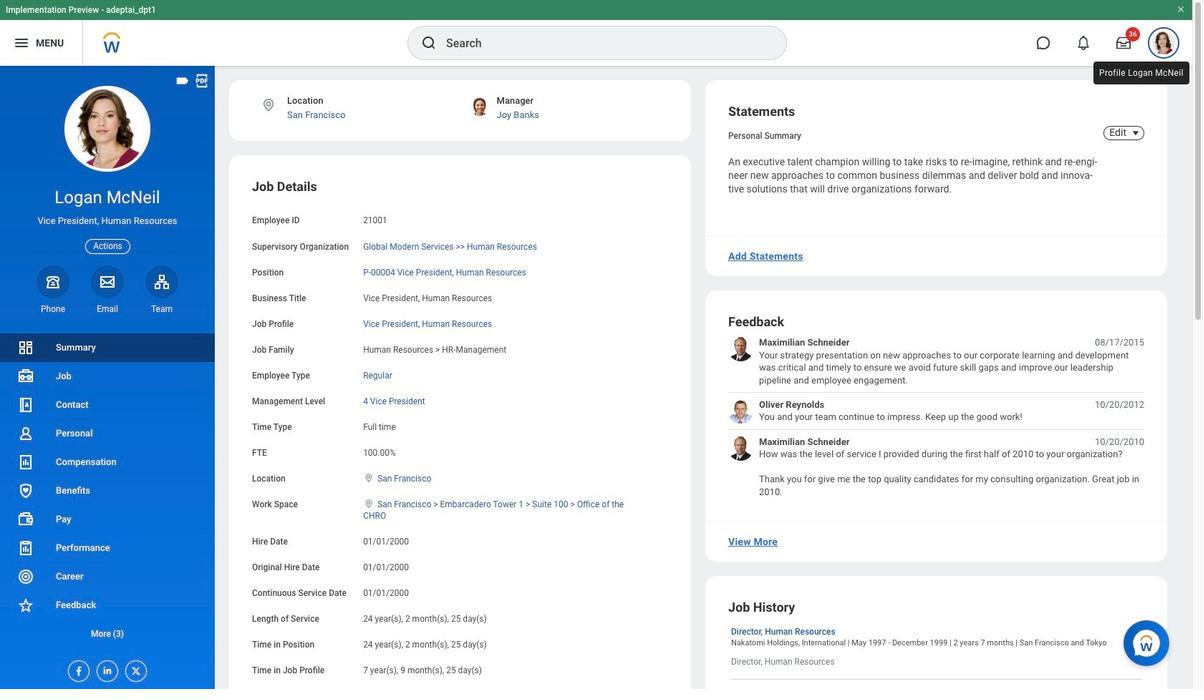 Task type: describe. For each thing, give the bounding box(es) containing it.
personal image
[[17, 425, 34, 443]]

team logan mcneil element
[[145, 304, 178, 315]]

2 location image from the top
[[363, 499, 375, 510]]

tag image
[[175, 73, 191, 89]]

1 horizontal spatial list
[[728, 337, 1145, 499]]

Search Workday  search field
[[446, 27, 757, 59]]

feedback image
[[17, 597, 34, 615]]

benefits image
[[17, 483, 34, 500]]

inbox large image
[[1117, 36, 1131, 50]]

facebook image
[[69, 662, 85, 678]]

caret down image
[[1127, 127, 1145, 139]]

phone logan mcneil element
[[37, 304, 69, 315]]

email logan mcneil element
[[91, 304, 124, 315]]

justify image
[[13, 34, 30, 52]]

career image
[[17, 569, 34, 586]]

close environment banner image
[[1177, 5, 1185, 14]]

x image
[[126, 662, 142, 678]]

1 employee's photo (maximilian schneider) image from the top
[[728, 337, 754, 362]]

profile logan mcneil image
[[1152, 32, 1175, 57]]

navigation pane region
[[0, 66, 215, 690]]

full time element
[[363, 420, 396, 433]]

mail image
[[99, 273, 116, 291]]

pay image
[[17, 511, 34, 529]]

1 location image from the top
[[363, 474, 375, 484]]

employee's photo (oliver reynolds) image
[[728, 399, 754, 424]]



Task type: vqa. For each thing, say whether or not it's contained in the screenshot.
rightmost location image
yes



Task type: locate. For each thing, give the bounding box(es) containing it.
0 horizontal spatial list
[[0, 334, 215, 649]]

performance image
[[17, 540, 34, 557]]

2 employee's photo (maximilian schneider) image from the top
[[728, 436, 754, 461]]

personal summary element
[[728, 128, 801, 141]]

employee's photo (maximilian schneider) image
[[728, 337, 754, 362], [728, 436, 754, 461]]

tooltip
[[1091, 59, 1192, 87]]

job image
[[17, 368, 34, 385]]

0 vertical spatial location image
[[363, 474, 375, 484]]

employee's photo (maximilian schneider) image down employee's photo (oliver reynolds)
[[728, 436, 754, 461]]

compensation image
[[17, 454, 34, 471]]

summary image
[[17, 339, 34, 357]]

0 vertical spatial employee's photo (maximilian schneider) image
[[728, 337, 754, 362]]

group
[[252, 179, 668, 678]]

notifications large image
[[1077, 36, 1091, 50]]

phone image
[[43, 273, 63, 291]]

1 vertical spatial location image
[[363, 499, 375, 510]]

employee's photo (maximilian schneider) image up employee's photo (oliver reynolds)
[[728, 337, 754, 362]]

location image
[[363, 474, 375, 484], [363, 499, 375, 510]]

search image
[[420, 34, 438, 52]]

1 vertical spatial employee's photo (maximilian schneider) image
[[728, 436, 754, 461]]

linkedin image
[[97, 662, 113, 677]]

banner
[[0, 0, 1193, 66]]

list
[[0, 334, 215, 649], [728, 337, 1145, 499]]

view team image
[[153, 273, 170, 291]]

view printable version (pdf) image
[[194, 73, 210, 89]]

contact image
[[17, 397, 34, 414]]

location image
[[261, 97, 276, 113]]



